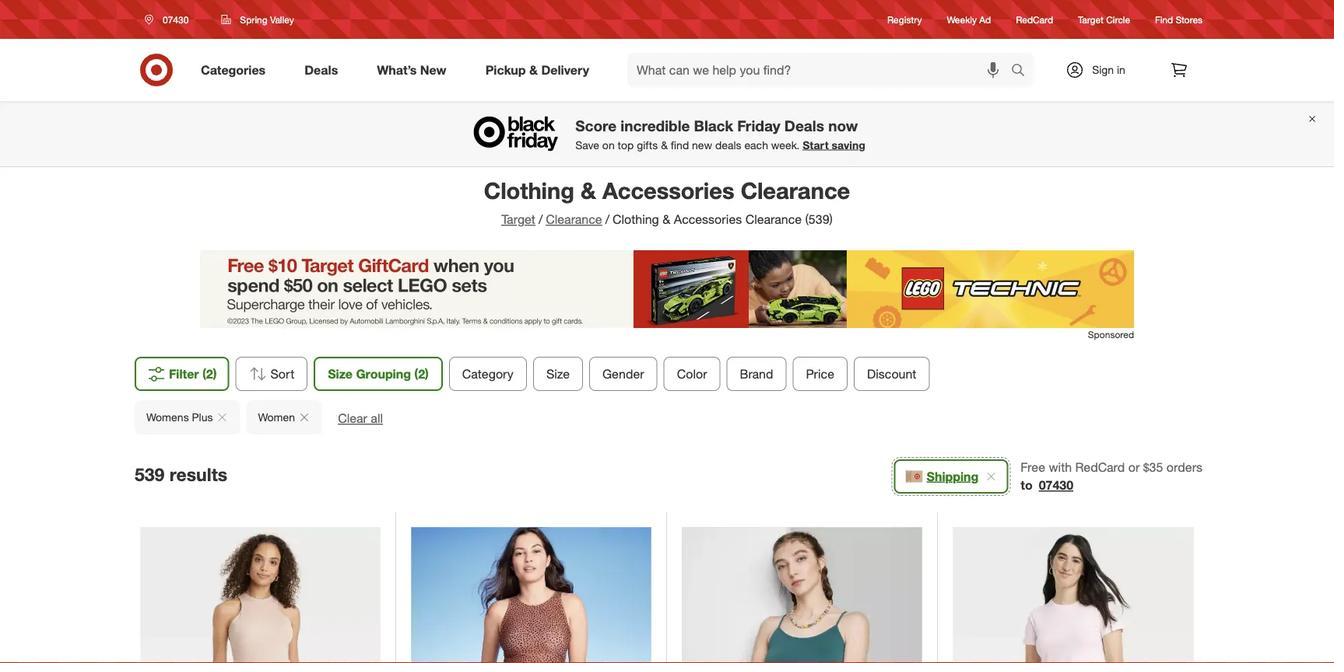 Task type: locate. For each thing, give the bounding box(es) containing it.
grouping
[[356, 367, 411, 382]]

discount button
[[854, 357, 930, 392]]

score
[[575, 117, 617, 135]]

target left clearance link
[[501, 212, 535, 227]]

deals left what's
[[305, 62, 338, 78]]

registry
[[887, 14, 922, 25]]

(2) right grouping
[[414, 367, 429, 382]]

women's seamless tiny tank top - wild fable™ image
[[682, 528, 922, 664], [682, 528, 922, 664]]

category button
[[449, 357, 527, 392]]

07430 inside free with redcard or $35 orders to 07430
[[1039, 478, 1074, 494]]

deals inside score incredible black friday deals now save on top gifts & find new deals each week. start saving
[[785, 117, 824, 135]]

/ right clearance link
[[605, 212, 609, 227]]

/
[[539, 212, 543, 227], [605, 212, 609, 227]]

what's
[[377, 62, 417, 78]]

target circle link
[[1078, 13, 1130, 26]]

/ right target link
[[539, 212, 543, 227]]

(2) inside button
[[202, 367, 217, 382]]

&
[[529, 62, 538, 78], [661, 138, 668, 152], [581, 177, 596, 204], [663, 212, 670, 227]]

target left circle
[[1078, 14, 1104, 25]]

sort button
[[235, 357, 308, 392]]

all
[[371, 411, 383, 427]]

0 horizontal spatial deals
[[305, 62, 338, 78]]

pickup
[[485, 62, 526, 78]]

0 horizontal spatial target
[[501, 212, 535, 227]]

0 vertical spatial redcard
[[1016, 14, 1053, 25]]

1 horizontal spatial (2)
[[414, 367, 429, 382]]

on
[[602, 138, 615, 152]]

redcard
[[1016, 14, 1053, 25], [1075, 461, 1125, 476]]

in
[[1117, 63, 1125, 77]]

womens plus button
[[135, 401, 240, 435]]

size left gender
[[546, 367, 570, 382]]

07430 inside dropdown button
[[163, 14, 189, 25]]

size grouping (2)
[[328, 367, 429, 382]]

saving
[[832, 138, 865, 152]]

What can we help you find? suggestions appear below search field
[[627, 53, 1015, 87]]

2 size from the left
[[546, 367, 570, 382]]

size
[[328, 367, 353, 382], [546, 367, 570, 382]]

accessories down find
[[602, 177, 735, 204]]

1 vertical spatial deals
[[785, 117, 824, 135]]

each
[[744, 138, 768, 152]]

accessories
[[602, 177, 735, 204], [674, 212, 742, 227]]

clearance
[[741, 177, 850, 204], [546, 212, 602, 227], [745, 212, 802, 227]]

1 horizontal spatial clothing
[[613, 212, 659, 227]]

delivery
[[541, 62, 589, 78]]

size inside button
[[546, 367, 570, 382]]

women button
[[246, 401, 322, 435]]

& inside score incredible black friday deals now save on top gifts & find new deals each week. start saving
[[661, 138, 668, 152]]

target
[[1078, 14, 1104, 25], [501, 212, 535, 227]]

filter (2)
[[169, 367, 217, 382]]

deals up start
[[785, 117, 824, 135]]

plus
[[192, 411, 213, 425]]

07430 button
[[135, 5, 205, 33]]

(2) right filter
[[202, 367, 217, 382]]

539
[[135, 464, 165, 486]]

& left find
[[661, 138, 668, 152]]

539 results
[[135, 464, 227, 486]]

1 horizontal spatial deals
[[785, 117, 824, 135]]

category
[[462, 367, 514, 382]]

size for size grouping (2)
[[328, 367, 353, 382]]

1 vertical spatial 07430
[[1039, 478, 1074, 494]]

stores
[[1176, 14, 1203, 25]]

categories
[[201, 62, 266, 78]]

shipping
[[927, 470, 979, 485]]

clothing right clearance link
[[613, 212, 659, 227]]

1 horizontal spatial redcard
[[1075, 461, 1125, 476]]

women's slim fit high neck tank top - a new day™ image
[[141, 528, 380, 664], [141, 528, 380, 664]]

1 vertical spatial redcard
[[1075, 461, 1125, 476]]

0 horizontal spatial /
[[539, 212, 543, 227]]

clear all
[[338, 411, 383, 427]]

1 vertical spatial clothing
[[613, 212, 659, 227]]

1 horizontal spatial /
[[605, 212, 609, 227]]

0 horizontal spatial clothing
[[484, 177, 574, 204]]

women's shrunken short sleeve t-shirt - universal thread™ image
[[953, 528, 1194, 664], [953, 528, 1194, 664]]

07430
[[163, 14, 189, 25], [1039, 478, 1074, 494]]

redcard inside free with redcard or $35 orders to 07430
[[1075, 461, 1125, 476]]

registry link
[[887, 13, 922, 26]]

1 vertical spatial target
[[501, 212, 535, 227]]

clothing
[[484, 177, 574, 204], [613, 212, 659, 227]]

target link
[[501, 212, 535, 227]]

1 horizontal spatial size
[[546, 367, 570, 382]]

1 vertical spatial accessories
[[674, 212, 742, 227]]

clearance left (539)
[[745, 212, 802, 227]]

new
[[420, 62, 447, 78]]

1 (2) from the left
[[202, 367, 217, 382]]

redcard left or
[[1075, 461, 1125, 476]]

0 horizontal spatial 07430
[[163, 14, 189, 25]]

free
[[1021, 461, 1045, 476]]

clothing up target link
[[484, 177, 574, 204]]

find
[[671, 138, 689, 152]]

with
[[1049, 461, 1072, 476]]

gender
[[602, 367, 644, 382]]

1 size from the left
[[328, 367, 353, 382]]

women's spotted print high neck ruched one piece swimsuit - kona sol™ brown image
[[411, 528, 651, 664], [411, 528, 651, 664]]

& right pickup
[[529, 62, 538, 78]]

size left grouping
[[328, 367, 353, 382]]

0 horizontal spatial (2)
[[202, 367, 217, 382]]

0 horizontal spatial size
[[328, 367, 353, 382]]

filter
[[169, 367, 199, 382]]

& up clearance link
[[581, 177, 596, 204]]

(2)
[[202, 367, 217, 382], [414, 367, 429, 382]]

0 vertical spatial target
[[1078, 14, 1104, 25]]

deals
[[305, 62, 338, 78], [785, 117, 824, 135]]

1 horizontal spatial 07430
[[1039, 478, 1074, 494]]

circle
[[1106, 14, 1130, 25]]

brand button
[[727, 357, 787, 392]]

0 vertical spatial 07430
[[163, 14, 189, 25]]

pickup & delivery link
[[472, 53, 609, 87]]

find
[[1155, 14, 1173, 25]]

accessories down 'new' on the right top of the page
[[674, 212, 742, 227]]

redcard right ad
[[1016, 14, 1053, 25]]

pickup & delivery
[[485, 62, 589, 78]]

& inside 'pickup & delivery' link
[[529, 62, 538, 78]]

to
[[1021, 478, 1033, 494]]



Task type: describe. For each thing, give the bounding box(es) containing it.
sign in
[[1092, 63, 1125, 77]]

07430 button
[[1039, 477, 1074, 495]]

incredible
[[621, 117, 690, 135]]

0 horizontal spatial redcard
[[1016, 14, 1053, 25]]

weekly ad link
[[947, 13, 991, 26]]

gender button
[[589, 357, 658, 392]]

shipping button
[[894, 460, 1008, 494]]

now
[[828, 117, 858, 135]]

sign in link
[[1052, 53, 1150, 87]]

womens plus
[[146, 411, 213, 425]]

friday
[[737, 117, 780, 135]]

size for size
[[546, 367, 570, 382]]

what's new link
[[364, 53, 466, 87]]

womens
[[146, 411, 189, 425]]

0 vertical spatial deals
[[305, 62, 338, 78]]

spring valley button
[[211, 5, 304, 33]]

sort
[[270, 367, 294, 382]]

1 horizontal spatial target
[[1078, 14, 1104, 25]]

sponsored
[[1088, 329, 1134, 341]]

clothing & accessories clearance target / clearance / clothing & accessories clearance (539)
[[484, 177, 850, 227]]

redcard link
[[1016, 13, 1053, 26]]

save
[[575, 138, 599, 152]]

weekly ad
[[947, 14, 991, 25]]

top
[[618, 138, 634, 152]]

search button
[[1004, 53, 1042, 90]]

deals link
[[291, 53, 357, 87]]

results
[[170, 464, 227, 486]]

ad
[[979, 14, 991, 25]]

clearance link
[[546, 212, 602, 227]]

start
[[803, 138, 829, 152]]

sign
[[1092, 63, 1114, 77]]

spring valley
[[240, 14, 294, 25]]

women
[[258, 411, 295, 425]]

score incredible black friday deals now save on top gifts & find new deals each week. start saving
[[575, 117, 865, 152]]

week.
[[771, 138, 800, 152]]

clearance up (539)
[[741, 177, 850, 204]]

categories link
[[188, 53, 285, 87]]

valley
[[270, 14, 294, 25]]

discount
[[867, 367, 917, 382]]

or
[[1129, 461, 1140, 476]]

target inside clothing & accessories clearance target / clearance / clothing & accessories clearance (539)
[[501, 212, 535, 227]]

filter (2) button
[[135, 357, 229, 392]]

clearance right target link
[[546, 212, 602, 227]]

clear
[[338, 411, 367, 427]]

color
[[677, 367, 707, 382]]

advertisement region
[[200, 251, 1134, 328]]

weekly
[[947, 14, 977, 25]]

clear all button
[[338, 410, 383, 428]]

brand
[[740, 367, 773, 382]]

price button
[[793, 357, 848, 392]]

spring
[[240, 14, 268, 25]]

search
[[1004, 64, 1042, 79]]

new
[[692, 138, 712, 152]]

what's new
[[377, 62, 447, 78]]

$35
[[1143, 461, 1163, 476]]

2 / from the left
[[605, 212, 609, 227]]

deals
[[715, 138, 741, 152]]

0 vertical spatial accessories
[[602, 177, 735, 204]]

2 (2) from the left
[[414, 367, 429, 382]]

find stores link
[[1155, 13, 1203, 26]]

1 / from the left
[[539, 212, 543, 227]]

free with redcard or $35 orders to 07430
[[1021, 461, 1203, 494]]

price
[[806, 367, 834, 382]]

(539)
[[805, 212, 833, 227]]

& up the advertisement "region"
[[663, 212, 670, 227]]

find stores
[[1155, 14, 1203, 25]]

size button
[[533, 357, 583, 392]]

0 vertical spatial clothing
[[484, 177, 574, 204]]

color button
[[664, 357, 720, 392]]

black
[[694, 117, 733, 135]]

target circle
[[1078, 14, 1130, 25]]

gifts
[[637, 138, 658, 152]]

orders
[[1167, 461, 1203, 476]]



Task type: vqa. For each thing, say whether or not it's contained in the screenshot.
"Bike"
no



